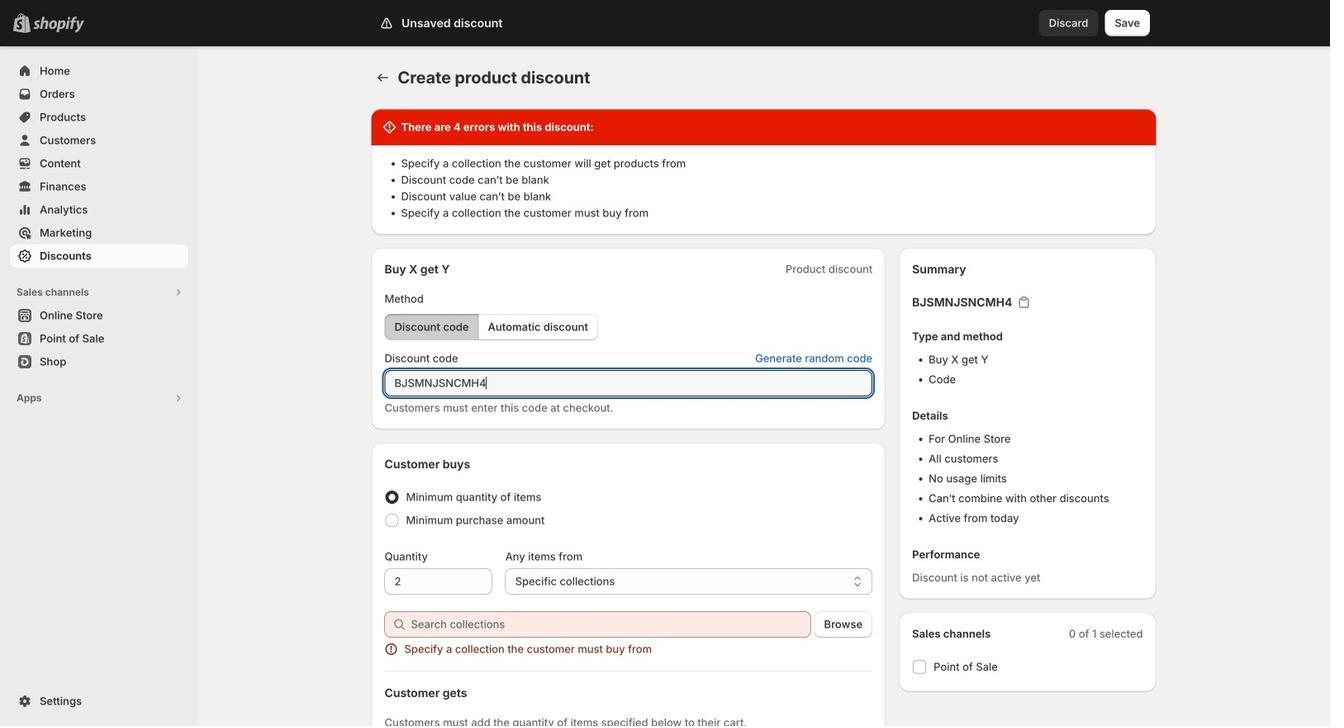 Task type: locate. For each thing, give the bounding box(es) containing it.
None text field
[[385, 569, 492, 595]]

None text field
[[385, 370, 873, 397]]



Task type: describe. For each thing, give the bounding box(es) containing it.
Search collections text field
[[411, 612, 811, 638]]

shopify image
[[33, 16, 84, 33]]



Task type: vqa. For each thing, say whether or not it's contained in the screenshot.
cost adjustments
no



